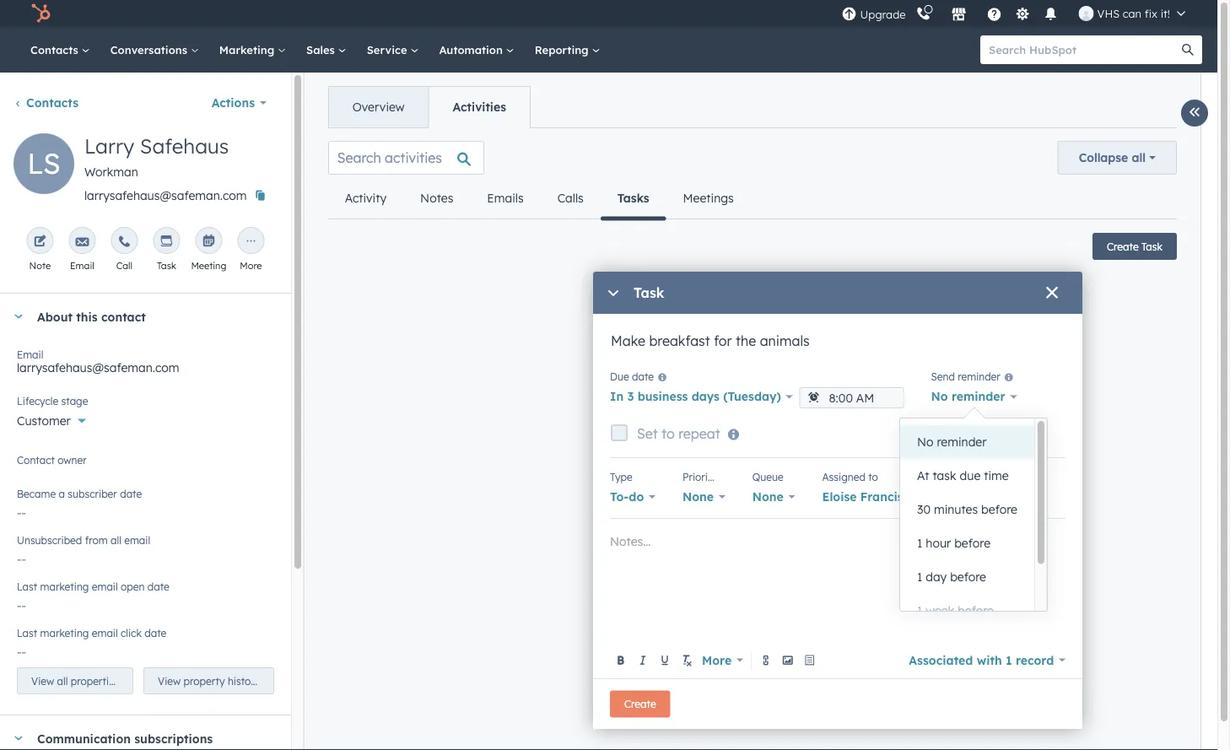 Task type: vqa. For each thing, say whether or not it's contained in the screenshot.
1st None from left
yes



Task type: locate. For each thing, give the bounding box(es) containing it.
none button down 'priority'
[[683, 485, 726, 509]]

call
[[116, 260, 133, 272]]

0 vertical spatial create
[[1108, 240, 1139, 253]]

1 right with
[[1006, 653, 1013, 668]]

reminder
[[958, 370, 1001, 383], [952, 389, 1006, 404], [937, 435, 987, 450]]

2 view from the left
[[158, 675, 181, 688]]

note
[[29, 260, 51, 272]]

0 horizontal spatial view
[[31, 675, 54, 688]]

week
[[926, 604, 955, 618]]

create inside button
[[625, 698, 656, 711]]

all for view all properties
[[57, 675, 68, 688]]

email for email
[[70, 260, 94, 272]]

reminder inside no reminder button
[[937, 435, 987, 450]]

before
[[982, 502, 1018, 517], [955, 536, 991, 551], [951, 570, 987, 585], [958, 604, 994, 618]]

1 vertical spatial task
[[157, 260, 176, 272]]

list box
[[901, 419, 1048, 628]]

marketing up view all properties "link"
[[40, 627, 89, 639]]

1 vertical spatial email
[[92, 580, 118, 593]]

before inside 1 day before 'button'
[[951, 570, 987, 585]]

caret image left about
[[14, 314, 24, 319]]

settings link
[[1013, 5, 1034, 22]]

before down time
[[982, 502, 1018, 517]]

record
[[1016, 653, 1055, 668]]

none button for queue
[[753, 485, 796, 509]]

1 vertical spatial caret image
[[14, 737, 24, 741]]

0 vertical spatial all
[[1132, 150, 1146, 165]]

none down 'priority'
[[683, 490, 714, 504]]

no up the became
[[17, 460, 33, 475]]

none down queue
[[753, 490, 784, 504]]

emails
[[487, 191, 524, 206]]

about this contact
[[37, 309, 146, 324]]

email down about
[[17, 348, 43, 361]]

owner up a on the left bottom of page
[[37, 460, 71, 475]]

no up the at
[[918, 435, 934, 450]]

create inside button
[[1108, 240, 1139, 253]]

0 vertical spatial no
[[932, 389, 949, 404]]

caret image inside about this contact 'dropdown button'
[[14, 314, 24, 319]]

unsubscribed from all email
[[17, 534, 150, 547]]

no reminder up "task"
[[918, 435, 987, 450]]

task image
[[160, 236, 173, 249]]

Search activities search field
[[328, 141, 484, 175]]

minutes
[[934, 502, 979, 517]]

open
[[121, 580, 145, 593]]

create
[[1108, 240, 1139, 253], [625, 698, 656, 711]]

before inside 1 week before button
[[958, 604, 994, 618]]

to-do button
[[610, 485, 656, 509]]

no down send
[[932, 389, 949, 404]]

view left property
[[158, 675, 181, 688]]

1 vertical spatial email
[[17, 348, 43, 361]]

associated with 1 record
[[909, 653, 1055, 668]]

communication
[[37, 731, 131, 746]]

email left click
[[92, 627, 118, 639]]

task
[[1142, 240, 1163, 253], [157, 260, 176, 272], [634, 285, 665, 302]]

conversations link
[[100, 27, 209, 73]]

task
[[933, 469, 957, 483]]

0 vertical spatial contacts link
[[20, 27, 100, 73]]

1 horizontal spatial email
[[70, 260, 94, 272]]

due
[[960, 469, 981, 483]]

francis
[[861, 490, 904, 504]]

more inside popup button
[[702, 653, 732, 668]]

Unsubscribed from all email text field
[[17, 544, 274, 571]]

2 vertical spatial no
[[17, 460, 33, 475]]

to for set
[[662, 425, 675, 442]]

before right day
[[951, 570, 987, 585]]

1 vertical spatial marketing
[[40, 627, 89, 639]]

property
[[184, 675, 225, 688]]

email image
[[75, 236, 89, 249]]

1 vertical spatial navigation
[[328, 178, 751, 221]]

2 navigation from the top
[[328, 178, 751, 221]]

Last marketing email click date text field
[[17, 637, 274, 664]]

none for priority
[[683, 490, 714, 504]]

2 horizontal spatial all
[[1132, 150, 1146, 165]]

view
[[31, 675, 54, 688], [158, 675, 181, 688]]

email down became a subscriber date text field at the bottom left of page
[[124, 534, 150, 547]]

no inside contact owner no owner
[[17, 460, 33, 475]]

no reminder inside button
[[918, 435, 987, 450]]

date down no owner popup button
[[120, 488, 142, 500]]

notes
[[421, 191, 454, 206]]

0 vertical spatial last
[[17, 580, 37, 593]]

larrysafehaus@safeman.com down larry safehaus workman
[[84, 188, 247, 203]]

2 vertical spatial all
[[57, 675, 68, 688]]

to for assigned
[[869, 471, 879, 483]]

menu
[[840, 0, 1198, 27]]

no
[[932, 389, 949, 404], [918, 435, 934, 450], [17, 460, 33, 475]]

1 inside 'button'
[[918, 570, 923, 585]]

view inside "link"
[[31, 675, 54, 688]]

days
[[692, 389, 720, 404]]

1 caret image from the top
[[14, 314, 24, 319]]

overview button
[[329, 87, 428, 127]]

HH:MM text field
[[800, 387, 905, 409]]

activity
[[345, 191, 387, 206]]

1 inside popup button
[[1006, 653, 1013, 668]]

0 vertical spatial email
[[70, 260, 94, 272]]

0 vertical spatial marketing
[[40, 580, 89, 593]]

communication subscriptions button
[[0, 716, 267, 750]]

assigned
[[823, 471, 866, 483]]

1 horizontal spatial none button
[[753, 485, 796, 509]]

1 vertical spatial contacts link
[[14, 95, 79, 110]]

create task
[[1108, 240, 1163, 253]]

1 horizontal spatial view
[[158, 675, 181, 688]]

caret image inside communication subscriptions dropdown button
[[14, 737, 24, 741]]

1 last from the top
[[17, 580, 37, 593]]

all left properties at the left of page
[[57, 675, 68, 688]]

1 left hour
[[918, 536, 923, 551]]

1 hour before
[[918, 536, 991, 551]]

communication subscriptions
[[37, 731, 213, 746]]

before inside 1 hour before button
[[955, 536, 991, 551]]

1 week before
[[918, 604, 994, 618]]

2 vertical spatial email
[[92, 627, 118, 639]]

marketing down unsubscribed
[[40, 580, 89, 593]]

0 horizontal spatial task
[[157, 260, 176, 272]]

all inside view all properties "link"
[[57, 675, 68, 688]]

1 vertical spatial more
[[702, 653, 732, 668]]

1 vertical spatial no
[[918, 435, 934, 450]]

1 vertical spatial create
[[625, 698, 656, 711]]

became
[[17, 488, 56, 500]]

email left open
[[92, 580, 118, 593]]

more image
[[244, 236, 258, 249]]

send
[[932, 370, 956, 383]]

none
[[683, 490, 714, 504], [753, 490, 784, 504]]

30 minutes before
[[918, 502, 1018, 517]]

Search HubSpot search field
[[981, 35, 1188, 64]]

0 horizontal spatial all
[[57, 675, 68, 688]]

overview
[[353, 100, 405, 114]]

Became a subscriber date text field
[[17, 497, 274, 524]]

1 left week
[[918, 604, 923, 618]]

last down unsubscribed
[[17, 580, 37, 593]]

view for view property history
[[158, 675, 181, 688]]

1 horizontal spatial more
[[702, 653, 732, 668]]

1 vertical spatial all
[[111, 534, 121, 547]]

before inside 30 minutes before button
[[982, 502, 1018, 517]]

create for create task
[[1108, 240, 1139, 253]]

help button
[[981, 0, 1009, 27]]

marketing
[[219, 43, 278, 57]]

2 caret image from the top
[[14, 737, 24, 741]]

note image
[[33, 236, 47, 249]]

0 vertical spatial no reminder
[[932, 389, 1006, 404]]

0 horizontal spatial to
[[662, 425, 675, 442]]

0 horizontal spatial create
[[625, 698, 656, 711]]

2 last from the top
[[17, 627, 37, 639]]

all right collapse
[[1132, 150, 1146, 165]]

do
[[629, 490, 644, 504]]

no owner button
[[17, 451, 274, 479]]

2 horizontal spatial task
[[1142, 240, 1163, 253]]

collapse all
[[1079, 150, 1146, 165]]

1 left day
[[918, 570, 923, 585]]

1 marketing from the top
[[40, 580, 89, 593]]

0 vertical spatial navigation
[[328, 86, 531, 128]]

before down 30 minutes before button
[[955, 536, 991, 551]]

meeting image
[[202, 236, 216, 249]]

reminder up no reminder dropdown button
[[958, 370, 1001, 383]]

0 vertical spatial to
[[662, 425, 675, 442]]

2 marketing from the top
[[40, 627, 89, 639]]

search image
[[1183, 44, 1195, 56]]

caret image left communication at the bottom
[[14, 737, 24, 741]]

1 horizontal spatial all
[[111, 534, 121, 547]]

0 horizontal spatial email
[[17, 348, 43, 361]]

all right from
[[111, 534, 121, 547]]

1 vertical spatial to
[[869, 471, 879, 483]]

2 vertical spatial reminder
[[937, 435, 987, 450]]

2 vertical spatial task
[[634, 285, 665, 302]]

1 horizontal spatial create
[[1108, 240, 1139, 253]]

view left properties at the left of page
[[31, 675, 54, 688]]

marketplaces button
[[942, 0, 977, 27]]

0 vertical spatial task
[[1142, 240, 1163, 253]]

none button down queue
[[753, 485, 796, 509]]

no reminder down send reminder
[[932, 389, 1006, 404]]

last marketing email click date
[[17, 627, 167, 639]]

due date
[[610, 370, 654, 383]]

1 for 1 day before
[[918, 570, 923, 585]]

larrysafehaus@safeman.com up "stage"
[[17, 360, 179, 375]]

0 vertical spatial more
[[240, 260, 262, 272]]

to
[[662, 425, 675, 442], [869, 471, 879, 483]]

in 3 business days (tuesday) button
[[610, 385, 793, 409]]

2 none button from the left
[[753, 485, 796, 509]]

all for collapse all
[[1132, 150, 1146, 165]]

call image
[[118, 236, 131, 249]]

actions
[[212, 95, 255, 110]]

0 vertical spatial caret image
[[14, 314, 24, 319]]

reminder down send reminder
[[952, 389, 1006, 404]]

0 horizontal spatial none
[[683, 490, 714, 504]]

from
[[85, 534, 108, 547]]

1 hour before button
[[901, 527, 1035, 561]]

1 horizontal spatial task
[[634, 285, 665, 302]]

1 vertical spatial last
[[17, 627, 37, 639]]

automation
[[439, 43, 506, 57]]

service
[[367, 43, 411, 57]]

last up view all properties "link"
[[17, 627, 37, 639]]

0 vertical spatial email
[[124, 534, 150, 547]]

larrysafehaus@safeman.com
[[84, 188, 247, 203], [17, 360, 179, 375]]

1 vertical spatial no reminder
[[918, 435, 987, 450]]

before for 1 day before
[[951, 570, 987, 585]]

at task due time button
[[901, 459, 1035, 493]]

navigation
[[328, 86, 531, 128], [328, 178, 751, 221]]

vhs can fix it! button
[[1069, 0, 1196, 27]]

1 navigation from the top
[[328, 86, 531, 128]]

task inside button
[[1142, 240, 1163, 253]]

caret image
[[14, 314, 24, 319], [14, 737, 24, 741]]

can
[[1123, 6, 1142, 20]]

1 vertical spatial reminder
[[952, 389, 1006, 404]]

reminder up at task due time
[[937, 435, 987, 450]]

to up eloise francis popup button in the bottom right of the page
[[869, 471, 879, 483]]

email down email image
[[70, 260, 94, 272]]

1 none button from the left
[[683, 485, 726, 509]]

meetings button
[[667, 178, 751, 219]]

close dialog image
[[1046, 287, 1059, 301]]

create for create
[[625, 698, 656, 711]]

1 horizontal spatial to
[[869, 471, 879, 483]]

view property history
[[158, 675, 260, 688]]

no reminder
[[932, 389, 1006, 404], [918, 435, 987, 450]]

no inside dropdown button
[[932, 389, 949, 404]]

create task button
[[1093, 233, 1178, 260]]

send reminder
[[932, 370, 1001, 383]]

set
[[637, 425, 658, 442]]

to right set
[[662, 425, 675, 442]]

marketing link
[[209, 27, 296, 73]]

all inside "collapse all" popup button
[[1132, 150, 1146, 165]]

subscriber
[[68, 488, 117, 500]]

email inside email larrysafehaus@safeman.com
[[17, 348, 43, 361]]

menu containing vhs can fix it!
[[840, 0, 1198, 27]]

customer button
[[17, 404, 274, 432]]

hour
[[926, 536, 952, 551]]

2 none from the left
[[753, 490, 784, 504]]

before down 1 day before 'button'
[[958, 604, 994, 618]]

1
[[918, 536, 923, 551], [918, 570, 923, 585], [918, 604, 923, 618], [1006, 653, 1013, 668]]

1 horizontal spatial none
[[753, 490, 784, 504]]

0 horizontal spatial none button
[[683, 485, 726, 509]]

view all properties link
[[17, 668, 133, 695]]

1 none from the left
[[683, 490, 714, 504]]

last for last marketing email click date
[[17, 627, 37, 639]]

1 view from the left
[[31, 675, 54, 688]]



Task type: describe. For each thing, give the bounding box(es) containing it.
upgrade image
[[842, 7, 857, 22]]

0 vertical spatial reminder
[[958, 370, 1001, 383]]

last for last marketing email open date
[[17, 580, 37, 593]]

priority
[[683, 471, 718, 483]]

properties
[[71, 675, 120, 688]]

create button
[[610, 691, 671, 718]]

calling icon button
[[910, 2, 938, 25]]

customer
[[17, 414, 71, 428]]

marketing for last marketing email open date
[[40, 580, 89, 593]]

actions button
[[201, 86, 278, 120]]

reminder inside no reminder dropdown button
[[952, 389, 1006, 404]]

marketplaces image
[[952, 8, 967, 23]]

subscriptions
[[134, 731, 213, 746]]

no reminder button
[[932, 385, 1018, 409]]

reporting
[[535, 43, 592, 57]]

list box containing no reminder
[[901, 419, 1048, 628]]

to-
[[610, 490, 629, 504]]

1 vertical spatial contacts
[[26, 95, 79, 110]]

to-do
[[610, 490, 644, 504]]

notes button
[[404, 178, 471, 219]]

email for open
[[92, 580, 118, 593]]

more button
[[699, 649, 747, 672]]

contact
[[17, 454, 55, 466]]

no reminder inside dropdown button
[[932, 389, 1006, 404]]

hubspot link
[[20, 3, 63, 24]]

associated with 1 record button
[[909, 649, 1066, 672]]

eloise francis image
[[1079, 6, 1095, 21]]

larry safehaus workman
[[84, 133, 229, 179]]

Title text field
[[610, 331, 1066, 365]]

before for 1 week before
[[958, 604, 994, 618]]

0 horizontal spatial more
[[240, 260, 262, 272]]

in 3 business days (tuesday)
[[610, 389, 782, 404]]

navigation containing activity
[[328, 178, 751, 221]]

no reminder button
[[901, 425, 1035, 459]]

date right click
[[145, 627, 167, 639]]

1 vertical spatial larrysafehaus@safeman.com
[[17, 360, 179, 375]]

caret image for communication subscriptions
[[14, 737, 24, 741]]

notifications image
[[1044, 8, 1059, 23]]

lifecycle stage
[[17, 395, 88, 407]]

before for 30 minutes before
[[982, 502, 1018, 517]]

contact owner no owner
[[17, 454, 87, 475]]

tasks button
[[601, 178, 667, 221]]

0 vertical spatial contacts
[[30, 43, 82, 57]]

contact
[[101, 309, 146, 324]]

about this contact button
[[0, 294, 274, 339]]

queue
[[753, 471, 784, 483]]

day
[[926, 570, 947, 585]]

30 minutes before button
[[901, 493, 1035, 527]]

0 vertical spatial larrysafehaus@safeman.com
[[84, 188, 247, 203]]

became a subscriber date
[[17, 488, 142, 500]]

caret image for about this contact
[[14, 314, 24, 319]]

at
[[918, 469, 930, 483]]

owner up 'became a subscriber date'
[[58, 454, 87, 466]]

lifecycle
[[17, 395, 58, 407]]

fix
[[1145, 6, 1158, 20]]

associated
[[909, 653, 974, 668]]

set to repeat
[[637, 425, 721, 442]]

Last marketing email open date text field
[[17, 590, 274, 617]]

time
[[985, 469, 1009, 483]]

eloise
[[823, 490, 857, 504]]

no inside button
[[918, 435, 934, 450]]

eloise francis
[[823, 490, 904, 504]]

none for queue
[[753, 490, 784, 504]]

activities
[[453, 100, 506, 114]]

due
[[610, 370, 629, 383]]

1 for 1 hour before
[[918, 536, 923, 551]]

meetings
[[683, 191, 734, 206]]

unsubscribed
[[17, 534, 82, 547]]

activity button
[[328, 178, 404, 219]]

view property history link
[[144, 668, 274, 695]]

1 day before
[[918, 570, 987, 585]]

none button for priority
[[683, 485, 726, 509]]

before for 1 hour before
[[955, 536, 991, 551]]

type
[[610, 471, 633, 483]]

help image
[[987, 8, 1003, 23]]

search button
[[1174, 35, 1203, 64]]

email for click
[[92, 627, 118, 639]]

collapse all button
[[1058, 141, 1178, 175]]

with
[[977, 653, 1003, 668]]

navigation containing overview
[[328, 86, 531, 128]]

in
[[610, 389, 624, 404]]

sales
[[306, 43, 338, 57]]

sales link
[[296, 27, 357, 73]]

calls button
[[541, 178, 601, 219]]

vhs
[[1098, 6, 1120, 20]]

30
[[918, 502, 931, 517]]

collapse
[[1079, 150, 1129, 165]]

a
[[59, 488, 65, 500]]

date right due
[[632, 370, 654, 383]]

1 for 1 week before
[[918, 604, 923, 618]]

repeat
[[679, 425, 721, 442]]

tasks
[[618, 191, 650, 206]]

marketing for last marketing email click date
[[40, 627, 89, 639]]

larry
[[84, 133, 134, 159]]

email for email larrysafehaus@safeman.com
[[17, 348, 43, 361]]

settings image
[[1016, 7, 1031, 22]]

view for view all properties
[[31, 675, 54, 688]]

it!
[[1161, 6, 1171, 20]]

1 day before button
[[901, 561, 1035, 594]]

date right open
[[148, 580, 170, 593]]

notifications button
[[1037, 0, 1066, 27]]

(tuesday)
[[724, 389, 782, 404]]

view all properties
[[31, 675, 120, 688]]

vhs can fix it!
[[1098, 6, 1171, 20]]

calling icon image
[[916, 7, 932, 22]]

last marketing email open date
[[17, 580, 170, 593]]

safehaus
[[140, 133, 229, 159]]

assigned to
[[823, 471, 879, 483]]

hubspot image
[[30, 3, 51, 24]]

3
[[628, 389, 634, 404]]

emails button
[[471, 178, 541, 219]]

1 week before button
[[901, 594, 1035, 628]]

about
[[37, 309, 73, 324]]

minimize dialog image
[[607, 287, 620, 301]]



